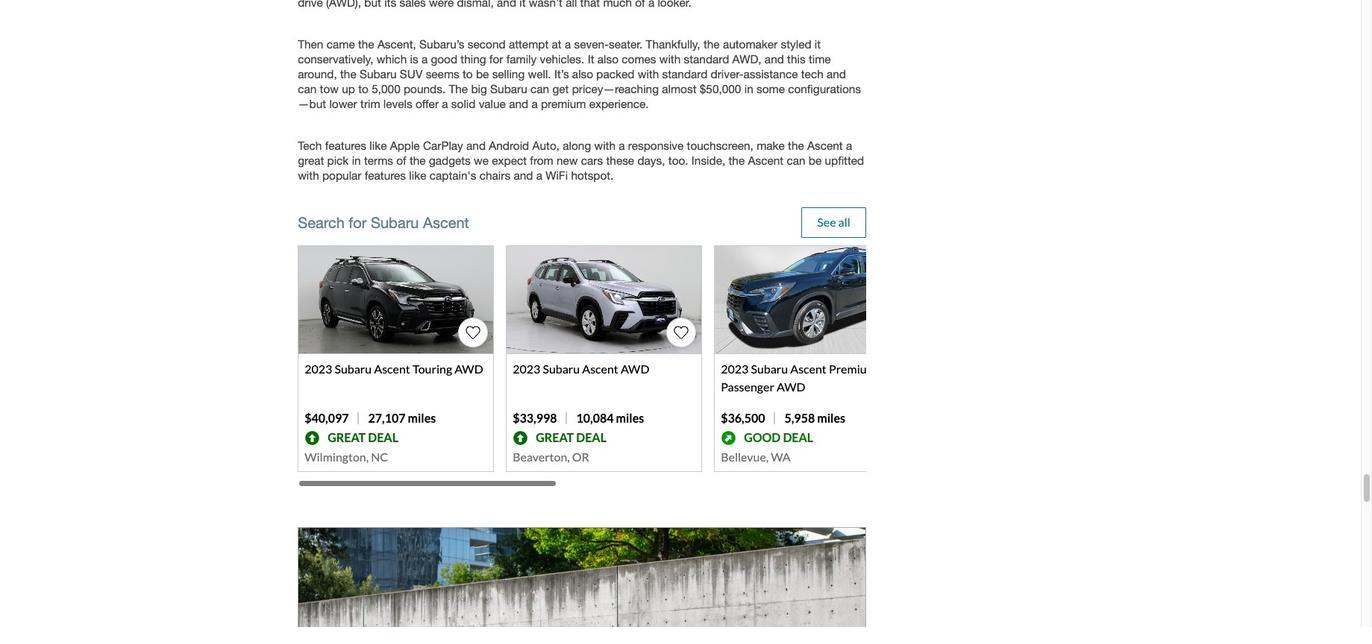 Task type: describe. For each thing, give the bounding box(es) containing it.
attempt
[[509, 37, 549, 51]]

automaker
[[723, 37, 778, 51]]

seater.
[[609, 37, 643, 51]]

2023 for 2023 subaru ascent touring awd
[[305, 362, 332, 376]]

family
[[507, 52, 537, 66]]

styled
[[781, 37, 812, 51]]

see all link
[[802, 208, 867, 238]]

great deal for beaverton,
[[536, 431, 607, 445]]

in inside then came the ascent, subaru's second attempt at a seven-seater. thankfully, the automaker styled it conservatively, which is a good thing for family vehicles. it also comes with standard awd, and this time around, the subaru suv seems to be selling well. it's also packed with standard driver-assistance tech and can tow up to 5,000 pounds. the big subaru can get pricey—reaching almost $50,000 in some configurations —but lower trim levels offer a solid value and a premium experience.
[[745, 82, 754, 96]]

auto,
[[533, 139, 560, 153]]

see all
[[818, 215, 851, 229]]

27,107
[[368, 411, 406, 425]]

a up the these
[[619, 139, 625, 153]]

expect
[[492, 154, 527, 168]]

1 vertical spatial like
[[409, 169, 427, 182]]

lower
[[330, 97, 357, 111]]

hotspot.
[[571, 169, 614, 182]]

5,958
[[785, 411, 815, 425]]

bellevue,
[[721, 450, 769, 464]]

premium
[[829, 362, 877, 376]]

all
[[839, 215, 851, 229]]

passenger
[[721, 380, 775, 394]]

and right value at top left
[[509, 97, 529, 111]]

popular
[[322, 169, 362, 182]]

2023 subaru ascent premium 7- passenger awd
[[721, 362, 890, 394]]

wa
[[771, 450, 791, 464]]

almost
[[662, 82, 697, 96]]

with up 'cars'
[[595, 139, 616, 153]]

tech
[[802, 67, 824, 81]]

1 vertical spatial for
[[349, 214, 367, 231]]

1 horizontal spatial can
[[531, 82, 550, 96]]

0 horizontal spatial to
[[358, 82, 369, 96]]

1 horizontal spatial awd
[[621, 362, 650, 376]]

wilmington,
[[305, 450, 369, 464]]

5,000
[[372, 82, 401, 96]]

gadgets
[[429, 154, 471, 168]]

0 vertical spatial standard
[[684, 52, 730, 66]]

too.
[[669, 154, 689, 168]]

miles for 27,107 miles
[[408, 411, 436, 425]]

0 horizontal spatial can
[[298, 82, 317, 96]]

at
[[552, 37, 562, 51]]

see
[[818, 215, 837, 229]]

with down "thankfully,"
[[660, 52, 681, 66]]

responsive
[[628, 139, 684, 153]]

driver-
[[711, 67, 744, 81]]

and up assistance
[[765, 52, 785, 66]]

great deal for wilmington,
[[328, 431, 399, 445]]

0 horizontal spatial also
[[572, 67, 594, 81]]

2023 subaru ascent awd
[[513, 362, 650, 376]]

ascent up upfitted on the right of page
[[808, 139, 843, 153]]

7-
[[879, 362, 890, 376]]

for inside then came the ascent, subaru's second attempt at a seven-seater. thankfully, the automaker styled it conservatively, which is a good thing for family vehicles. it also comes with standard awd, and this time around, the subaru suv seems to be selling well. it's also packed with standard driver-assistance tech and can tow up to 5,000 pounds. the big subaru can get pricey—reaching almost $50,000 in some configurations —but lower trim levels offer a solid value and a premium experience.
[[490, 52, 503, 66]]

awd inside 2023 subaru ascent premium 7- passenger awd
[[777, 380, 806, 394]]

beaverton, or
[[513, 450, 590, 464]]

trim
[[361, 97, 380, 111]]

levels
[[384, 97, 413, 111]]

subaru up '5,000'
[[360, 67, 397, 81]]

and up configurations
[[827, 67, 847, 81]]

touring
[[413, 362, 452, 376]]

new
[[557, 154, 578, 168]]

wilmington, nc
[[305, 450, 388, 464]]

inside,
[[692, 154, 726, 168]]

a right offer
[[442, 97, 448, 111]]

pricey—reaching
[[572, 82, 659, 96]]

it
[[815, 37, 821, 51]]

came
[[327, 37, 355, 51]]

1 vertical spatial features
[[365, 169, 406, 182]]

it's
[[555, 67, 569, 81]]

suv
[[400, 67, 423, 81]]

solid
[[452, 97, 476, 111]]

ascent,
[[378, 37, 416, 51]]

subaru down selling
[[491, 82, 528, 96]]

subaru down of
[[371, 214, 419, 231]]

be inside then came the ascent, subaru's second attempt at a seven-seater. thankfully, the automaker styled it conservatively, which is a good thing for family vehicles. it also comes with standard awd, and this time around, the subaru suv seems to be selling well. it's also packed with standard driver-assistance tech and can tow up to 5,000 pounds. the big subaru can get pricey—reaching almost $50,000 in some configurations —but lower trim levels offer a solid value and a premium experience.
[[476, 67, 489, 81]]

thing
[[461, 52, 486, 66]]

0 vertical spatial to
[[463, 67, 473, 81]]

2023 subaru ascent awd image
[[507, 246, 702, 354]]

good
[[744, 431, 781, 445]]

the up driver-
[[704, 37, 720, 51]]

$40,097
[[305, 411, 349, 425]]

wifi
[[546, 169, 568, 182]]

chairs
[[480, 169, 511, 182]]

with down comes
[[638, 67, 659, 81]]

from
[[530, 154, 554, 168]]

the
[[449, 82, 468, 96]]

cars
[[581, 154, 603, 168]]

seven-
[[574, 37, 609, 51]]

27,107 miles
[[368, 411, 436, 425]]

deal for bellevue, wa
[[783, 431, 814, 445]]

assistance
[[744, 67, 798, 81]]

2023 subaru ascent touring awd image
[[299, 246, 494, 354]]

big
[[471, 82, 487, 96]]

0 horizontal spatial awd
[[455, 362, 484, 376]]

the right make
[[788, 139, 805, 153]]

apple
[[390, 139, 420, 153]]

these
[[607, 154, 635, 168]]

selling
[[492, 67, 525, 81]]

we
[[474, 154, 489, 168]]

awd,
[[733, 52, 762, 66]]

pick
[[327, 154, 349, 168]]

ascent down make
[[748, 154, 784, 168]]

subaru's
[[420, 37, 465, 51]]

$33,998
[[513, 411, 557, 425]]

0 vertical spatial features
[[325, 139, 367, 153]]

10,084 miles
[[577, 411, 644, 425]]

deal for wilmington, nc
[[368, 431, 399, 445]]

and down expect
[[514, 169, 533, 182]]

ascent up "10,084"
[[582, 362, 619, 376]]

be inside tech features like apple carplay and android auto, along with a responsive touchscreen, make the ascent a great pick in terms of the gadgets we expect from new cars these days, too. inside, the ascent can be upfitted with popular features like captain's chairs and a wifi hotspot.
[[809, 154, 822, 168]]

ascent inside 2023 subaru ascent premium 7- passenger awd
[[791, 362, 827, 376]]

ascent left touring on the bottom of page
[[374, 362, 410, 376]]

well.
[[528, 67, 551, 81]]



Task type: vqa. For each thing, say whether or not it's contained in the screenshot.
10,084 miles
yes



Task type: locate. For each thing, give the bounding box(es) containing it.
great deal up nc
[[328, 431, 399, 445]]

the right came on the left top of page
[[358, 37, 374, 51]]

deal for beaverton, or
[[576, 431, 607, 445]]

1 vertical spatial in
[[352, 154, 361, 168]]

search for subaru ascent
[[298, 214, 469, 231]]

subaru up "$40,097"
[[335, 362, 372, 376]]

also up packed on the left top
[[598, 52, 619, 66]]

subaru inside 2023 subaru ascent premium 7- passenger awd
[[751, 362, 788, 376]]

which
[[377, 52, 407, 66]]

the right of
[[410, 154, 426, 168]]

2 deal from the left
[[576, 431, 607, 445]]

deal down 5,958
[[783, 431, 814, 445]]

some
[[757, 82, 785, 96]]

for right search
[[349, 214, 367, 231]]

1 vertical spatial standard
[[663, 67, 708, 81]]

good deal
[[744, 431, 814, 445]]

great up wilmington, nc
[[328, 431, 366, 445]]

0 horizontal spatial miles
[[408, 411, 436, 425]]

0 horizontal spatial like
[[370, 139, 387, 153]]

a up upfitted on the right of page
[[847, 139, 853, 153]]

deal down "10,084"
[[576, 431, 607, 445]]

2023 subaru ascent premium 7-passenger awd image
[[715, 246, 910, 354]]

great for $40,097
[[328, 431, 366, 445]]

can down the well.
[[531, 82, 550, 96]]

offer
[[416, 97, 439, 111]]

for down second
[[490, 52, 503, 66]]

comes
[[622, 52, 657, 66]]

1 great deal from the left
[[328, 431, 399, 445]]

is
[[410, 52, 419, 66]]

3 2023 from the left
[[721, 362, 749, 376]]

subaru up passenger
[[751, 362, 788, 376]]

search
[[298, 214, 345, 231]]

to down the thing
[[463, 67, 473, 81]]

10,084
[[577, 411, 614, 425]]

awd up 10,084 miles
[[621, 362, 650, 376]]

deal up nc
[[368, 431, 399, 445]]

carplay
[[423, 139, 463, 153]]

along
[[563, 139, 591, 153]]

2023 up $33,998
[[513, 362, 541, 376]]

2023 up passenger
[[721, 362, 749, 376]]

features down terms
[[365, 169, 406, 182]]

get
[[553, 82, 569, 96]]

vehicles.
[[540, 52, 585, 66]]

2 horizontal spatial deal
[[783, 431, 814, 445]]

0 vertical spatial for
[[490, 52, 503, 66]]

then came the ascent, subaru's second attempt at a seven-seater. thankfully, the automaker styled it conservatively, which is a good thing for family vehicles. it also comes with standard awd, and this time around, the subaru suv seems to be selling well. it's also packed with standard driver-assistance tech and can tow up to 5,000 pounds. the big subaru can get pricey—reaching almost $50,000 in some configurations —but lower trim levels offer a solid value and a premium experience.
[[298, 37, 862, 111]]

awd
[[455, 362, 484, 376], [621, 362, 650, 376], [777, 380, 806, 394]]

for
[[490, 52, 503, 66], [349, 214, 367, 231]]

0 vertical spatial be
[[476, 67, 489, 81]]

miles right "27,107"
[[408, 411, 436, 425]]

great deal
[[328, 431, 399, 445], [536, 431, 607, 445]]

with down great
[[298, 169, 319, 182]]

awd up 5,958
[[777, 380, 806, 394]]

be
[[476, 67, 489, 81], [809, 154, 822, 168]]

1 deal from the left
[[368, 431, 399, 445]]

upfitted
[[825, 154, 865, 168]]

1 vertical spatial be
[[809, 154, 822, 168]]

1 great from the left
[[328, 431, 366, 445]]

0 horizontal spatial great deal
[[328, 431, 399, 445]]

good
[[431, 52, 458, 66]]

then
[[298, 37, 324, 51]]

features
[[325, 139, 367, 153], [365, 169, 406, 182]]

days,
[[638, 154, 666, 168]]

1 horizontal spatial like
[[409, 169, 427, 182]]

can
[[298, 82, 317, 96], [531, 82, 550, 96], [787, 154, 806, 168]]

terms
[[364, 154, 393, 168]]

make
[[757, 139, 785, 153]]

2 great deal from the left
[[536, 431, 607, 445]]

tech
[[298, 139, 322, 153]]

great deal up or
[[536, 431, 607, 445]]

subaru up $33,998
[[543, 362, 580, 376]]

5,958 miles
[[785, 411, 846, 425]]

also
[[598, 52, 619, 66], [572, 67, 594, 81]]

0 horizontal spatial in
[[352, 154, 361, 168]]

great for $33,998
[[536, 431, 574, 445]]

1 horizontal spatial also
[[598, 52, 619, 66]]

1 horizontal spatial for
[[490, 52, 503, 66]]

in right pick
[[352, 154, 361, 168]]

ascent
[[808, 139, 843, 153], [748, 154, 784, 168], [423, 214, 469, 231], [374, 362, 410, 376], [582, 362, 619, 376], [791, 362, 827, 376]]

this
[[788, 52, 806, 66]]

of
[[397, 154, 407, 168]]

captain's
[[430, 169, 477, 182]]

android
[[489, 139, 529, 153]]

subaru
[[360, 67, 397, 81], [491, 82, 528, 96], [371, 214, 419, 231], [335, 362, 372, 376], [543, 362, 580, 376], [751, 362, 788, 376]]

great up beaverton, or
[[536, 431, 574, 445]]

a down "from"
[[537, 169, 543, 182]]

1 horizontal spatial great deal
[[536, 431, 607, 445]]

1 2023 from the left
[[305, 362, 332, 376]]

0 vertical spatial like
[[370, 139, 387, 153]]

miles for 10,084 miles
[[616, 411, 644, 425]]

like up terms
[[370, 139, 387, 153]]

2 horizontal spatial can
[[787, 154, 806, 168]]

0 horizontal spatial for
[[349, 214, 367, 231]]

a right at
[[565, 37, 571, 51]]

miles for 5,958 miles
[[818, 411, 846, 425]]

can up —but
[[298, 82, 317, 96]]

1 horizontal spatial be
[[809, 154, 822, 168]]

0 vertical spatial in
[[745, 82, 754, 96]]

packed
[[597, 67, 635, 81]]

ascent down captain's
[[423, 214, 469, 231]]

$36,500
[[721, 411, 766, 425]]

second
[[468, 37, 506, 51]]

0 vertical spatial also
[[598, 52, 619, 66]]

in
[[745, 82, 754, 96], [352, 154, 361, 168]]

standard up driver-
[[684, 52, 730, 66]]

bellevue, wa
[[721, 450, 791, 464]]

1 horizontal spatial to
[[463, 67, 473, 81]]

2 horizontal spatial miles
[[818, 411, 846, 425]]

premium
[[541, 97, 586, 111]]

—but
[[298, 97, 326, 111]]

also down it
[[572, 67, 594, 81]]

great
[[298, 154, 324, 168]]

2 great from the left
[[536, 431, 574, 445]]

0 horizontal spatial 2023
[[305, 362, 332, 376]]

2024 toyota highlander image
[[298, 527, 867, 628]]

touchscreen,
[[687, 139, 754, 153]]

2023 inside 2023 subaru ascent premium 7- passenger awd
[[721, 362, 749, 376]]

tech features like apple carplay and android auto, along with a responsive touchscreen, make the ascent a great pick in terms of the gadgets we expect from new cars these days, too. inside, the ascent can be upfitted with popular features like captain's chairs and a wifi hotspot.
[[298, 139, 865, 182]]

and up we
[[467, 139, 486, 153]]

a left premium at the left of page
[[532, 97, 538, 111]]

2 miles from the left
[[616, 411, 644, 425]]

can left upfitted on the right of page
[[787, 154, 806, 168]]

2023 for 2023 subaru ascent awd
[[513, 362, 541, 376]]

2023 for 2023 subaru ascent premium 7- passenger awd
[[721, 362, 749, 376]]

2023
[[305, 362, 332, 376], [513, 362, 541, 376], [721, 362, 749, 376]]

it
[[588, 52, 595, 66]]

1 horizontal spatial 2023
[[513, 362, 541, 376]]

a right is
[[422, 52, 428, 66]]

0 horizontal spatial be
[[476, 67, 489, 81]]

0 horizontal spatial deal
[[368, 431, 399, 445]]

the
[[358, 37, 374, 51], [704, 37, 720, 51], [340, 67, 357, 81], [788, 139, 805, 153], [410, 154, 426, 168], [729, 154, 745, 168]]

2 horizontal spatial 2023
[[721, 362, 749, 376]]

like down apple
[[409, 169, 427, 182]]

seems
[[426, 67, 460, 81]]

be up the big
[[476, 67, 489, 81]]

miles right 5,958
[[818, 411, 846, 425]]

2 horizontal spatial awd
[[777, 380, 806, 394]]

be left upfitted on the right of page
[[809, 154, 822, 168]]

miles right "10,084"
[[616, 411, 644, 425]]

1 horizontal spatial deal
[[576, 431, 607, 445]]

deal
[[368, 431, 399, 445], [576, 431, 607, 445], [783, 431, 814, 445]]

3 deal from the left
[[783, 431, 814, 445]]

3 miles from the left
[[818, 411, 846, 425]]

or
[[572, 450, 590, 464]]

a
[[565, 37, 571, 51], [422, 52, 428, 66], [442, 97, 448, 111], [532, 97, 538, 111], [619, 139, 625, 153], [847, 139, 853, 153], [537, 169, 543, 182]]

in left some
[[745, 82, 754, 96]]

features up pick
[[325, 139, 367, 153]]

1 miles from the left
[[408, 411, 436, 425]]

to right up
[[358, 82, 369, 96]]

experience.
[[590, 97, 649, 111]]

1 vertical spatial to
[[358, 82, 369, 96]]

ascent left the premium
[[791, 362, 827, 376]]

like
[[370, 139, 387, 153], [409, 169, 427, 182]]

awd right touring on the bottom of page
[[455, 362, 484, 376]]

tow
[[320, 82, 339, 96]]

2 2023 from the left
[[513, 362, 541, 376]]

1 horizontal spatial miles
[[616, 411, 644, 425]]

in inside tech features like apple carplay and android auto, along with a responsive touchscreen, make the ascent a great pick in terms of the gadgets we expect from new cars these days, too. inside, the ascent can be upfitted with popular features like captain's chairs and a wifi hotspot.
[[352, 154, 361, 168]]

with
[[660, 52, 681, 66], [638, 67, 659, 81], [595, 139, 616, 153], [298, 169, 319, 182]]

standard up almost
[[663, 67, 708, 81]]

the down touchscreen,
[[729, 154, 745, 168]]

0 horizontal spatial great
[[328, 431, 366, 445]]

time
[[809, 52, 831, 66]]

1 vertical spatial also
[[572, 67, 594, 81]]

around,
[[298, 67, 337, 81]]

$50,000
[[700, 82, 742, 96]]

the up up
[[340, 67, 357, 81]]

1 horizontal spatial in
[[745, 82, 754, 96]]

1 horizontal spatial great
[[536, 431, 574, 445]]

nc
[[371, 450, 388, 464]]

2023 up "$40,097"
[[305, 362, 332, 376]]

value
[[479, 97, 506, 111]]

configurations
[[788, 82, 862, 96]]

can inside tech features like apple carplay and android auto, along with a responsive touchscreen, make the ascent a great pick in terms of the gadgets we expect from new cars these days, too. inside, the ascent can be upfitted with popular features like captain's chairs and a wifi hotspot.
[[787, 154, 806, 168]]

great
[[328, 431, 366, 445], [536, 431, 574, 445]]



